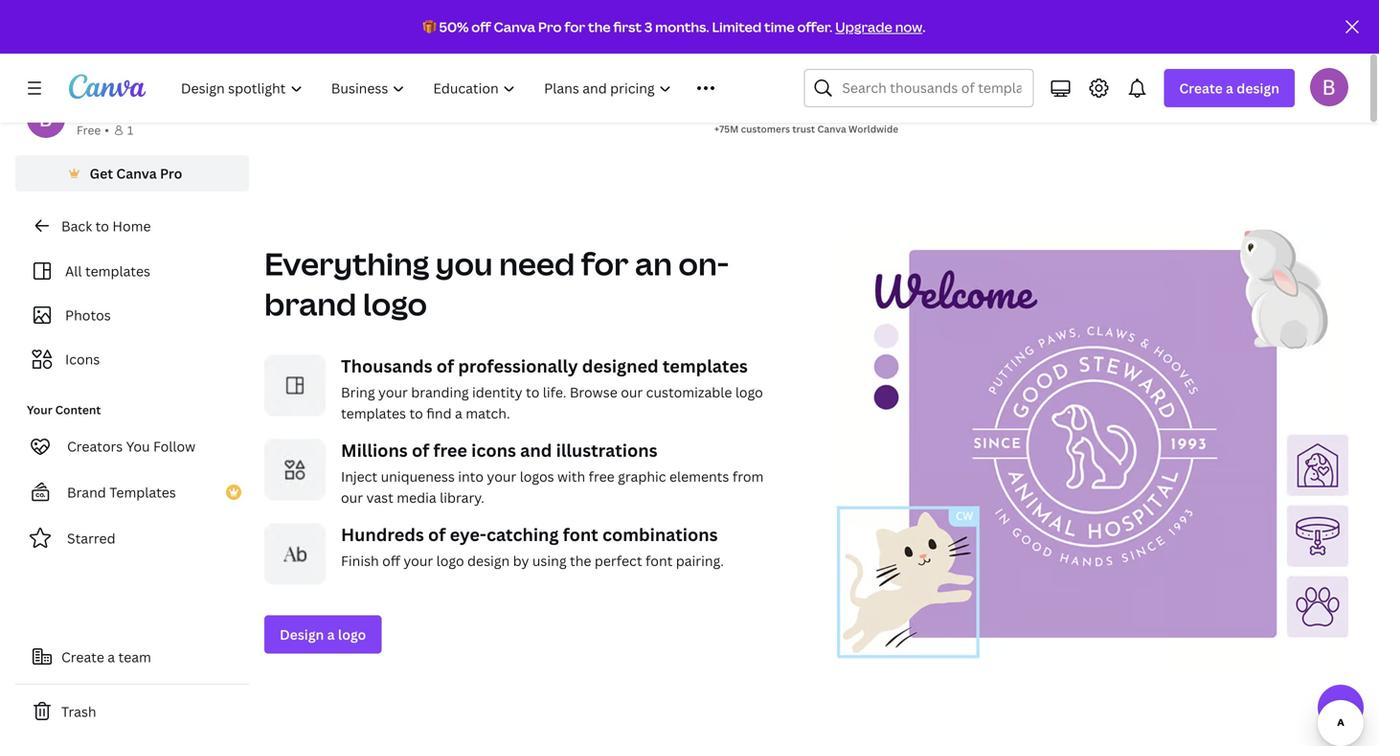Task type: vqa. For each thing, say whether or not it's contained in the screenshot.
Of in the Hundreds of eye-catching font combinations Finish off your logo design by using the perfect font pairing.
yes



Task type: locate. For each thing, give the bounding box(es) containing it.
3
[[645, 18, 653, 36]]

canva up the amnesty international "image"
[[494, 18, 536, 36]]

match.
[[466, 404, 510, 423]]

create
[[1180, 79, 1223, 97], [61, 648, 104, 666]]

0 horizontal spatial to
[[95, 217, 109, 235]]

logos
[[520, 468, 554, 486]]

photos
[[65, 306, 111, 324]]

1 vertical spatial your
[[487, 468, 517, 486]]

our
[[621, 383, 643, 402], [341, 489, 363, 507]]

library.
[[440, 489, 485, 507]]

1 vertical spatial to
[[526, 383, 540, 402]]

hundreds
[[341, 523, 424, 547]]

0 horizontal spatial pro
[[160, 164, 182, 183]]

of
[[437, 355, 454, 378], [412, 439, 429, 462], [428, 523, 446, 547]]

1
[[127, 122, 133, 138]]

your
[[378, 383, 408, 402], [487, 468, 517, 486], [404, 552, 433, 570]]

our down inject
[[341, 489, 363, 507]]

for up the amnesty international "image"
[[565, 18, 586, 36]]

of up uniqueness
[[412, 439, 429, 462]]

brand
[[264, 283, 357, 325]]

1 vertical spatial create
[[61, 648, 104, 666]]

canva
[[494, 18, 536, 36], [818, 123, 847, 136], [116, 164, 157, 183]]

of inside millions of free icons and illustrations inject uniqueness into your logos with free graphic elements from our vast media library.
[[412, 439, 429, 462]]

2 vertical spatial canva
[[116, 164, 157, 183]]

you
[[436, 243, 493, 285]]

1 vertical spatial font
[[646, 552, 673, 570]]

0 vertical spatial the
[[588, 18, 611, 36]]

0 vertical spatial create
[[1180, 79, 1223, 97]]

top level navigation element
[[169, 69, 758, 107], [169, 69, 758, 107]]

danone image
[[264, 45, 352, 91]]

starred
[[67, 529, 116, 548]]

design
[[1237, 79, 1280, 97], [468, 552, 510, 570]]

design left bob builder "icon"
[[1237, 79, 1280, 97]]

of up the branding
[[437, 355, 454, 378]]

paypal image
[[746, 45, 856, 91]]

find
[[427, 404, 452, 423]]

0 vertical spatial font
[[563, 523, 599, 547]]

create for create a team
[[61, 648, 104, 666]]

inject
[[341, 468, 378, 486]]

of inside hundreds of eye-catching font combinations finish off your logo design by using the perfect font pairing.
[[428, 523, 446, 547]]

free •
[[77, 122, 109, 138]]

0 vertical spatial of
[[437, 355, 454, 378]]

and
[[520, 439, 552, 462]]

1 horizontal spatial our
[[621, 383, 643, 402]]

templates inside all templates link
[[85, 262, 150, 280]]

your down thousands
[[378, 383, 408, 402]]

templates up customizable
[[663, 355, 748, 378]]

1 vertical spatial free
[[589, 468, 615, 486]]

1 vertical spatial for
[[581, 243, 629, 285]]

professionally
[[458, 355, 578, 378]]

off
[[472, 18, 491, 36], [382, 552, 400, 570]]

trust
[[793, 123, 815, 136]]

trash
[[61, 703, 96, 721]]

1 vertical spatial design
[[468, 552, 510, 570]]

trash link
[[15, 693, 249, 731]]

sony music image
[[1213, 45, 1349, 91]]

design inside hundreds of eye-catching font combinations finish off your logo design by using the perfect font pairing.
[[468, 552, 510, 570]]

from
[[733, 468, 764, 486]]

0 vertical spatial to
[[95, 217, 109, 235]]

millions
[[341, 439, 408, 462]]

0 horizontal spatial canva
[[116, 164, 157, 183]]

your down icons
[[487, 468, 517, 486]]

None search field
[[804, 69, 1034, 107]]

logo down eye-
[[437, 552, 464, 570]]

all templates
[[65, 262, 150, 280]]

with
[[558, 468, 586, 486]]

all
[[65, 262, 82, 280]]

pro inside button
[[160, 164, 182, 183]]

a inside dropdown button
[[1226, 79, 1234, 97]]

millions of free icons and illustrations image
[[264, 439, 326, 501]]

your
[[27, 402, 52, 418]]

by
[[513, 552, 529, 570]]

pro up the amnesty international "image"
[[538, 18, 562, 36]]

2 vertical spatial of
[[428, 523, 446, 547]]

to right back
[[95, 217, 109, 235]]

0 vertical spatial your
[[378, 383, 408, 402]]

0 horizontal spatial design
[[468, 552, 510, 570]]

canva for pro
[[494, 18, 536, 36]]

2 horizontal spatial to
[[526, 383, 540, 402]]

1 horizontal spatial to
[[410, 404, 423, 423]]

logo right customizable
[[736, 383, 763, 402]]

our inside millions of free icons and illustrations inject uniqueness into your logos with free graphic elements from our vast media library.
[[341, 489, 363, 507]]

logo up thousands
[[363, 283, 427, 325]]

back
[[61, 217, 92, 235]]

perfect
[[595, 552, 643, 570]]

design left by
[[468, 552, 510, 570]]

canva right get
[[116, 164, 157, 183]]

of for millions
[[412, 439, 429, 462]]

0 horizontal spatial our
[[341, 489, 363, 507]]

1 vertical spatial of
[[412, 439, 429, 462]]

canva for worldwide
[[818, 123, 847, 136]]

off inside hundreds of eye-catching font combinations finish off your logo design by using the perfect font pairing.
[[382, 552, 400, 570]]

design
[[280, 626, 324, 644]]

of inside thousands of professionally designed templates bring your branding identity to life. browse our customizable logo templates to find a match.
[[437, 355, 454, 378]]

1 vertical spatial our
[[341, 489, 363, 507]]

for left an
[[581, 243, 629, 285]]

create a design button
[[1165, 69, 1295, 107]]

1 horizontal spatial design
[[1237, 79, 1280, 97]]

vast
[[366, 489, 394, 507]]

everything
[[264, 243, 430, 285]]

2 vertical spatial your
[[404, 552, 433, 570]]

a inside button
[[108, 648, 115, 666]]

1 vertical spatial pro
[[160, 164, 182, 183]]

thousands of professionally designed templates bring your branding identity to life. browse our customizable logo templates to find a match.
[[341, 355, 763, 423]]

🎁
[[423, 18, 437, 36]]

2 vertical spatial templates
[[341, 404, 406, 423]]

0 vertical spatial canva
[[494, 18, 536, 36]]

the left first
[[588, 18, 611, 36]]

canva right "trust"
[[818, 123, 847, 136]]

hundreds of eye-catching font combinations image
[[264, 524, 326, 585]]

of left eye-
[[428, 523, 446, 547]]

photos link
[[27, 297, 238, 333]]

to
[[95, 217, 109, 235], [526, 383, 540, 402], [410, 404, 423, 423]]

free
[[434, 439, 467, 462], [589, 468, 615, 486]]

1 horizontal spatial create
[[1180, 79, 1223, 97]]

free down illustrations
[[589, 468, 615, 486]]

1 vertical spatial canva
[[818, 123, 847, 136]]

your inside hundreds of eye-catching font combinations finish off your logo design by using the perfect font pairing.
[[404, 552, 433, 570]]

the right using
[[570, 552, 592, 570]]

font down combinations
[[646, 552, 673, 570]]

.
[[923, 18, 926, 36]]

hundreds of eye-catching font combinations finish off your logo design by using the perfect font pairing.
[[341, 523, 724, 570]]

2 horizontal spatial canva
[[818, 123, 847, 136]]

create inside button
[[61, 648, 104, 666]]

to left find
[[410, 404, 423, 423]]

a
[[1226, 79, 1234, 97], [455, 404, 463, 423], [327, 626, 335, 644], [108, 648, 115, 666]]

0 horizontal spatial off
[[382, 552, 400, 570]]

creators you follow link
[[15, 427, 249, 466]]

templates right all
[[85, 262, 150, 280]]

to left life.
[[526, 383, 540, 402]]

create for create a design
[[1180, 79, 1223, 97]]

0 horizontal spatial free
[[434, 439, 467, 462]]

2 horizontal spatial templates
[[663, 355, 748, 378]]

1 horizontal spatial pro
[[538, 18, 562, 36]]

0 vertical spatial templates
[[85, 262, 150, 280]]

free
[[77, 122, 101, 138]]

get canva pro
[[90, 164, 182, 183]]

0 vertical spatial our
[[621, 383, 643, 402]]

1 vertical spatial the
[[570, 552, 592, 570]]

free up into
[[434, 439, 467, 462]]

millions of free icons and illustrations inject uniqueness into your logos with free graphic elements from our vast media library.
[[341, 439, 764, 507]]

logo
[[363, 283, 427, 325], [736, 383, 763, 402], [437, 552, 464, 570], [338, 626, 366, 644]]

1 horizontal spatial canva
[[494, 18, 536, 36]]

1 horizontal spatial off
[[472, 18, 491, 36]]

trusted by element
[[241, 34, 1372, 103]]

your down hundreds on the left of page
[[404, 552, 433, 570]]

font up using
[[563, 523, 599, 547]]

logo right design
[[338, 626, 366, 644]]

limited
[[712, 18, 762, 36]]

0 vertical spatial off
[[472, 18, 491, 36]]

design a logo
[[280, 626, 366, 644]]

1 horizontal spatial font
[[646, 552, 673, 570]]

illustrations
[[556, 439, 658, 462]]

design a logo link
[[264, 616, 382, 654]]

identity
[[472, 383, 523, 402]]

for inside everything you need for an on- brand logo
[[581, 243, 629, 285]]

0 horizontal spatial font
[[563, 523, 599, 547]]

0 horizontal spatial templates
[[85, 262, 150, 280]]

0 vertical spatial design
[[1237, 79, 1280, 97]]

design inside dropdown button
[[1237, 79, 1280, 97]]

months.
[[656, 18, 710, 36]]

home
[[112, 217, 151, 235]]

bring
[[341, 383, 375, 402]]

1 vertical spatial off
[[382, 552, 400, 570]]

our down the designed
[[621, 383, 643, 402]]

logo inside thousands of professionally designed templates bring your branding identity to life. browse our customizable logo templates to find a match.
[[736, 383, 763, 402]]

templates down bring
[[341, 404, 406, 423]]

create a design
[[1180, 79, 1280, 97]]

0 horizontal spatial create
[[61, 648, 104, 666]]

off right 50%
[[472, 18, 491, 36]]

create inside dropdown button
[[1180, 79, 1223, 97]]

the
[[588, 18, 611, 36], [570, 552, 592, 570]]

of for hundreds
[[428, 523, 446, 547]]

pro up back to home link
[[160, 164, 182, 183]]

create a team button
[[15, 638, 249, 676]]

need
[[499, 243, 575, 285]]

off down hundreds on the left of page
[[382, 552, 400, 570]]



Task type: describe. For each thing, give the bounding box(es) containing it.
your inside millions of free icons and illustrations inject uniqueness into your logos with free graphic elements from our vast media library.
[[487, 468, 517, 486]]

amnesty international image
[[502, 45, 597, 91]]

a for team
[[108, 648, 115, 666]]

everything you need for an on- brand logo
[[264, 243, 729, 325]]

0 vertical spatial for
[[565, 18, 586, 36]]

follow
[[153, 437, 196, 456]]

create a team
[[61, 648, 151, 666]]

our inside thousands of professionally designed templates bring your branding identity to life. browse our customizable logo templates to find a match.
[[621, 383, 643, 402]]

🎁 50% off canva pro for the first 3 months. limited time offer. upgrade now .
[[423, 18, 926, 36]]

the inside hundreds of eye-catching font combinations finish off your logo design by using the perfect font pairing.
[[570, 552, 592, 570]]

icons
[[472, 439, 516, 462]]

thousands of professionally designed templates image
[[264, 355, 326, 416]]

back to home
[[61, 217, 151, 235]]

Search search field
[[843, 70, 1022, 106]]

a inside thousands of professionally designed templates bring your branding identity to life. browse our customizable logo templates to find a match.
[[455, 404, 463, 423]]

finish
[[341, 552, 379, 570]]

logo inside everything you need for an on- brand logo
[[363, 283, 427, 325]]

2 vertical spatial to
[[410, 404, 423, 423]]

your content
[[27, 402, 101, 418]]

canva inside get canva pro button
[[116, 164, 157, 183]]

brand templates
[[67, 483, 176, 502]]

offer.
[[798, 18, 833, 36]]

browse
[[570, 383, 618, 402]]

all templates link
[[27, 253, 238, 289]]

brand
[[67, 483, 106, 502]]

eye-
[[450, 523, 487, 547]]

worldwide
[[849, 123, 899, 136]]

creators you follow
[[67, 437, 196, 456]]

0 vertical spatial free
[[434, 439, 467, 462]]

customizable
[[646, 383, 732, 402]]

back to home link
[[15, 207, 249, 245]]

life.
[[543, 383, 567, 402]]

1 horizontal spatial templates
[[341, 404, 406, 423]]

logo inside hundreds of eye-catching font combinations finish off your logo design by using the perfect font pairing.
[[437, 552, 464, 570]]

0 vertical spatial pro
[[538, 18, 562, 36]]

an
[[635, 243, 673, 285]]

pairing.
[[676, 552, 724, 570]]

icons link
[[27, 341, 238, 378]]

first
[[614, 18, 642, 36]]

graphic
[[618, 468, 666, 486]]

get
[[90, 164, 113, 183]]

content
[[55, 402, 101, 418]]

on-
[[679, 243, 729, 285]]

a for logo
[[327, 626, 335, 644]]

gucci image
[[1005, 45, 1063, 91]]

elements
[[670, 468, 730, 486]]

starred link
[[15, 519, 249, 558]]

using
[[533, 552, 567, 570]]

time
[[765, 18, 795, 36]]

bob builder image
[[1311, 68, 1349, 106]]

team
[[118, 648, 151, 666]]

creators
[[67, 437, 123, 456]]

customers
[[741, 123, 790, 136]]

your inside thousands of professionally designed templates bring your branding identity to life. browse our customizable logo templates to find a match.
[[378, 383, 408, 402]]

combinations
[[603, 523, 718, 547]]

media
[[397, 489, 437, 507]]

a for design
[[1226, 79, 1234, 97]]

into
[[458, 468, 484, 486]]

1 vertical spatial templates
[[663, 355, 748, 378]]

thousands
[[341, 355, 433, 378]]

designed
[[582, 355, 659, 378]]

templates
[[109, 483, 176, 502]]

upgrade
[[836, 18, 893, 36]]

1 horizontal spatial free
[[589, 468, 615, 486]]

+75m customers trust canva worldwide
[[715, 123, 899, 136]]

upgrade now button
[[836, 18, 923, 36]]

brand templates link
[[15, 473, 249, 512]]

branding
[[411, 383, 469, 402]]

•
[[105, 122, 109, 138]]

get canva pro button
[[15, 155, 249, 192]]

+75m
[[715, 123, 739, 136]]

now
[[896, 18, 923, 36]]

you
[[126, 437, 150, 456]]

50%
[[439, 18, 469, 36]]

icons
[[65, 350, 100, 368]]

catching
[[487, 523, 559, 547]]

to inside back to home link
[[95, 217, 109, 235]]

of for thousands
[[437, 355, 454, 378]]

uniqueness
[[381, 468, 455, 486]]



